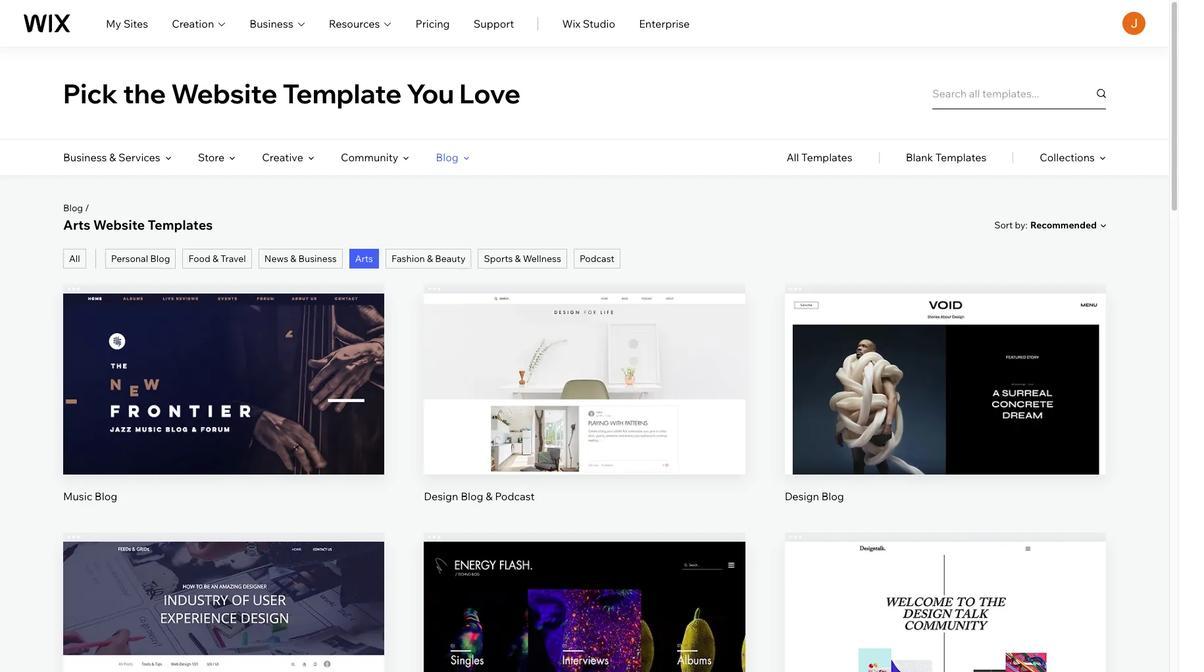 Task type: locate. For each thing, give the bounding box(es) containing it.
0 vertical spatial all
[[787, 151, 799, 164]]

2 design from the left
[[785, 489, 819, 503]]

business
[[250, 17, 293, 30], [63, 151, 107, 164], [299, 253, 337, 265]]

1 horizontal spatial all
[[787, 151, 799, 164]]

blog inside the personal blog 'link'
[[150, 253, 170, 265]]

None search field
[[933, 77, 1106, 109]]

blog
[[436, 151, 459, 164], [63, 202, 83, 214], [150, 253, 170, 265], [95, 489, 117, 503], [461, 489, 484, 503], [822, 489, 844, 503]]

blog inside design blog & podcast group
[[461, 489, 484, 503]]

music
[[63, 489, 92, 503]]

view button
[[193, 393, 255, 425], [554, 393, 616, 425], [914, 393, 977, 425], [193, 641, 255, 672], [554, 641, 616, 672], [914, 641, 977, 672]]

podcast
[[580, 253, 615, 265], [495, 489, 535, 503]]

1 vertical spatial business
[[63, 151, 107, 164]]

0 vertical spatial arts
[[63, 217, 90, 233]]

1 horizontal spatial business
[[250, 17, 293, 30]]

1 horizontal spatial templates
[[802, 151, 853, 164]]

edit button
[[193, 348, 255, 380], [554, 348, 616, 380], [914, 348, 977, 380], [193, 596, 255, 628], [554, 596, 616, 628], [914, 596, 977, 628]]

pick the website template you love
[[63, 77, 521, 110]]

arts website templates - design blog & forum image
[[785, 541, 1106, 672]]

blog inside music blog group
[[95, 489, 117, 503]]

website up personal
[[93, 217, 145, 233]]

blog for design blog
[[822, 489, 844, 503]]

edit button for arts website templates - design blog & forum image
[[914, 596, 977, 628]]

my sites
[[106, 17, 148, 30]]

blog link
[[63, 202, 83, 214]]

edit button inside music blog group
[[193, 348, 255, 380]]

all for all
[[69, 253, 80, 265]]

sort by:
[[995, 219, 1028, 231]]

you
[[407, 77, 454, 110]]

all
[[787, 151, 799, 164], [69, 253, 80, 265]]

1 vertical spatial all
[[69, 253, 80, 265]]

design blog & podcast
[[424, 489, 535, 503]]

resources
[[329, 17, 380, 30]]

&
[[109, 151, 116, 164], [213, 253, 219, 265], [290, 253, 296, 265], [427, 253, 433, 265], [515, 253, 521, 265], [486, 489, 493, 503]]

view button inside music blog group
[[193, 393, 255, 425]]

0 horizontal spatial arts
[[63, 217, 90, 233]]

blog for music blog
[[95, 489, 117, 503]]

2 vertical spatial business
[[299, 253, 337, 265]]

& inside categories by subject element
[[109, 151, 116, 164]]

blog for personal blog
[[150, 253, 170, 265]]

business button
[[250, 15, 305, 31]]

0 horizontal spatial all
[[69, 253, 80, 265]]

design for design blog
[[785, 489, 819, 503]]

1 vertical spatial arts website templates - design blog image
[[63, 541, 385, 672]]

arts website templates
[[63, 217, 213, 233]]

0 vertical spatial business
[[250, 17, 293, 30]]

arts left fashion
[[355, 253, 373, 265]]

blog inside categories by subject element
[[436, 151, 459, 164]]

edit button inside design blog & podcast group
[[554, 348, 616, 380]]

edit for topmost arts website templates - music blog image
[[214, 358, 234, 371]]

0 vertical spatial website
[[171, 77, 278, 110]]

0 horizontal spatial podcast
[[495, 489, 535, 503]]

& for wellness
[[515, 253, 521, 265]]

design blog group
[[785, 284, 1106, 503]]

view inside music blog group
[[212, 402, 236, 416]]

services
[[118, 151, 160, 164]]

studio
[[583, 17, 616, 30]]

1 horizontal spatial podcast
[[580, 253, 615, 265]]

arts website templates - design blog & podcast image
[[424, 294, 746, 474]]

view for topmost arts website templates - music blog image
[[212, 402, 236, 416]]

0 horizontal spatial arts website templates - music blog image
[[63, 294, 385, 474]]

sort
[[995, 219, 1013, 231]]

website up store at the top left of page
[[171, 77, 278, 110]]

edit button for arts website templates - design blog & podcast image
[[554, 348, 616, 380]]

wix
[[562, 17, 581, 30]]

0 horizontal spatial business
[[63, 151, 107, 164]]

edit
[[214, 358, 234, 371], [575, 358, 595, 371], [936, 358, 956, 371], [214, 606, 234, 619], [575, 606, 595, 619], [936, 606, 956, 619]]

wellness
[[523, 253, 561, 265]]

edit inside design blog & podcast group
[[575, 358, 595, 371]]

the
[[123, 77, 166, 110]]

creation
[[172, 17, 214, 30]]

arts website templates - design blog image
[[785, 294, 1106, 474], [63, 541, 385, 672]]

& inside "link"
[[427, 253, 433, 265]]

arts for arts
[[355, 253, 373, 265]]

music blog
[[63, 489, 117, 503]]

templates inside 'all templates' link
[[802, 151, 853, 164]]

1 design from the left
[[424, 489, 458, 503]]

0 horizontal spatial templates
[[148, 217, 213, 233]]

edit button for bottom arts website templates - music blog image
[[554, 596, 616, 628]]

1 horizontal spatial arts
[[355, 253, 373, 265]]

1 horizontal spatial arts website templates - music blog image
[[424, 541, 746, 672]]

view for arts website templates - design blog & forum image
[[934, 650, 958, 663]]

blog /
[[63, 202, 89, 214]]

blank
[[906, 151, 933, 164]]

2 horizontal spatial templates
[[936, 151, 987, 164]]

food & travel link
[[183, 249, 252, 269]]

resources button
[[329, 15, 392, 31]]

templates inside blank templates link
[[936, 151, 987, 164]]

0 horizontal spatial arts website templates - design blog image
[[63, 541, 385, 672]]

0 vertical spatial podcast
[[580, 253, 615, 265]]

my
[[106, 17, 121, 30]]

& for beauty
[[427, 253, 433, 265]]

templates
[[802, 151, 853, 164], [936, 151, 987, 164], [148, 217, 213, 233]]

design for design blog & podcast
[[424, 489, 458, 503]]

creation button
[[172, 15, 226, 31]]

arts website templates - music blog image
[[63, 294, 385, 474], [424, 541, 746, 672]]

& inside group
[[486, 489, 493, 503]]

1 horizontal spatial design
[[785, 489, 819, 503]]

fashion & beauty
[[392, 253, 466, 265]]

creative
[[262, 151, 303, 164]]

podcast link
[[574, 249, 621, 269]]

1 vertical spatial website
[[93, 217, 145, 233]]

business inside popup button
[[250, 17, 293, 30]]

view inside design blog & podcast group
[[573, 402, 597, 416]]

edit inside music blog group
[[214, 358, 234, 371]]

all inside generic categories element
[[787, 151, 799, 164]]

blank templates
[[906, 151, 987, 164]]

1 vertical spatial podcast
[[495, 489, 535, 503]]

0 vertical spatial arts website templates - design blog image
[[785, 294, 1106, 474]]

1 vertical spatial arts
[[355, 253, 373, 265]]

arts down blog /
[[63, 217, 90, 233]]

design inside design blog group
[[785, 489, 819, 503]]

view button inside design blog & podcast group
[[554, 393, 616, 425]]

pick
[[63, 77, 118, 110]]

design
[[424, 489, 458, 503], [785, 489, 819, 503]]

personal blog link
[[105, 249, 176, 269]]

edit button inside design blog group
[[914, 348, 977, 380]]

all templates link
[[787, 140, 853, 175]]

blog inside design blog group
[[822, 489, 844, 503]]

personal blog
[[111, 253, 170, 265]]

arts
[[63, 217, 90, 233], [355, 253, 373, 265]]

view
[[212, 402, 236, 416], [573, 402, 597, 416], [934, 402, 958, 416], [212, 650, 236, 663], [573, 650, 597, 663], [934, 650, 958, 663]]

business inside categories by subject element
[[63, 151, 107, 164]]

wix studio link
[[562, 15, 616, 31]]

design inside design blog & podcast group
[[424, 489, 458, 503]]

website
[[171, 77, 278, 110], [93, 217, 145, 233]]

0 horizontal spatial design
[[424, 489, 458, 503]]

2 horizontal spatial business
[[299, 253, 337, 265]]



Task type: describe. For each thing, give the bounding box(es) containing it.
view for arts website templates - design blog & podcast image
[[573, 402, 597, 416]]

love
[[459, 77, 521, 110]]

view inside design blog group
[[934, 402, 958, 416]]

support
[[474, 17, 514, 30]]

business & services
[[63, 151, 160, 164]]

all templates
[[787, 151, 853, 164]]

& for business
[[290, 253, 296, 265]]

1 vertical spatial arts website templates - music blog image
[[424, 541, 746, 672]]

personal
[[111, 253, 148, 265]]

blank templates link
[[906, 140, 987, 175]]

all for all templates
[[787, 151, 799, 164]]

news
[[264, 253, 288, 265]]

edit button for bottom arts website templates - design blog image
[[193, 596, 255, 628]]

news & business
[[264, 253, 337, 265]]

pricing
[[416, 17, 450, 30]]

edit button for topmost arts website templates - music blog image
[[193, 348, 255, 380]]

arts for arts website templates
[[63, 217, 90, 233]]

edit button for the rightmost arts website templates - design blog image
[[914, 348, 977, 380]]

podcast inside group
[[495, 489, 535, 503]]

categories by subject element
[[63, 140, 470, 175]]

arts link
[[349, 249, 379, 269]]

0 vertical spatial arts website templates - music blog image
[[63, 294, 385, 474]]

support link
[[474, 15, 514, 31]]

view button inside design blog group
[[914, 393, 977, 425]]

food
[[189, 253, 211, 265]]

& for services
[[109, 151, 116, 164]]

recommended
[[1031, 219, 1097, 231]]

edit for bottom arts website templates - music blog image
[[575, 606, 595, 619]]

design blog
[[785, 489, 844, 503]]

edit for arts website templates - design blog & podcast image
[[575, 358, 595, 371]]

blog for design blog & podcast
[[461, 489, 484, 503]]

all link
[[63, 249, 86, 269]]

template
[[283, 77, 402, 110]]

Search search field
[[933, 77, 1106, 109]]

profile image image
[[1123, 12, 1146, 35]]

templates for blank templates
[[936, 151, 987, 164]]

view for bottom arts website templates - music blog image
[[573, 650, 597, 663]]

pricing link
[[416, 15, 450, 31]]

beauty
[[435, 253, 466, 265]]

business for business
[[250, 17, 293, 30]]

wix studio
[[562, 17, 616, 30]]

categories. use the left and right arrow keys to navigate the menu element
[[0, 140, 1170, 175]]

business for business & services
[[63, 151, 107, 164]]

sports & wellness
[[484, 253, 561, 265]]

0 horizontal spatial website
[[93, 217, 145, 233]]

edit for arts website templates - design blog & forum image
[[936, 606, 956, 619]]

my sites link
[[106, 15, 148, 31]]

food & travel
[[189, 253, 246, 265]]

design blog & podcast group
[[424, 284, 746, 503]]

/
[[85, 202, 89, 214]]

travel
[[221, 253, 246, 265]]

enterprise link
[[639, 15, 690, 31]]

1 horizontal spatial arts website templates - design blog image
[[785, 294, 1106, 474]]

1 horizontal spatial website
[[171, 77, 278, 110]]

community
[[341, 151, 398, 164]]

fashion
[[392, 253, 425, 265]]

sites
[[124, 17, 148, 30]]

sports & wellness link
[[478, 249, 567, 269]]

store
[[198, 151, 225, 164]]

& for travel
[[213, 253, 219, 265]]

enterprise
[[639, 17, 690, 30]]

music blog group
[[63, 284, 385, 503]]

collections
[[1040, 151, 1095, 164]]

by:
[[1015, 219, 1028, 231]]

generic categories element
[[787, 140, 1106, 175]]

sports
[[484, 253, 513, 265]]

fashion & beauty link
[[386, 249, 472, 269]]

news & business link
[[259, 249, 343, 269]]

edit inside design blog group
[[936, 358, 956, 371]]

templates for all templates
[[802, 151, 853, 164]]



Task type: vqa. For each thing, say whether or not it's contained in the screenshot.
Categories. Use the left and right arrow keys to navigate the menu element
yes



